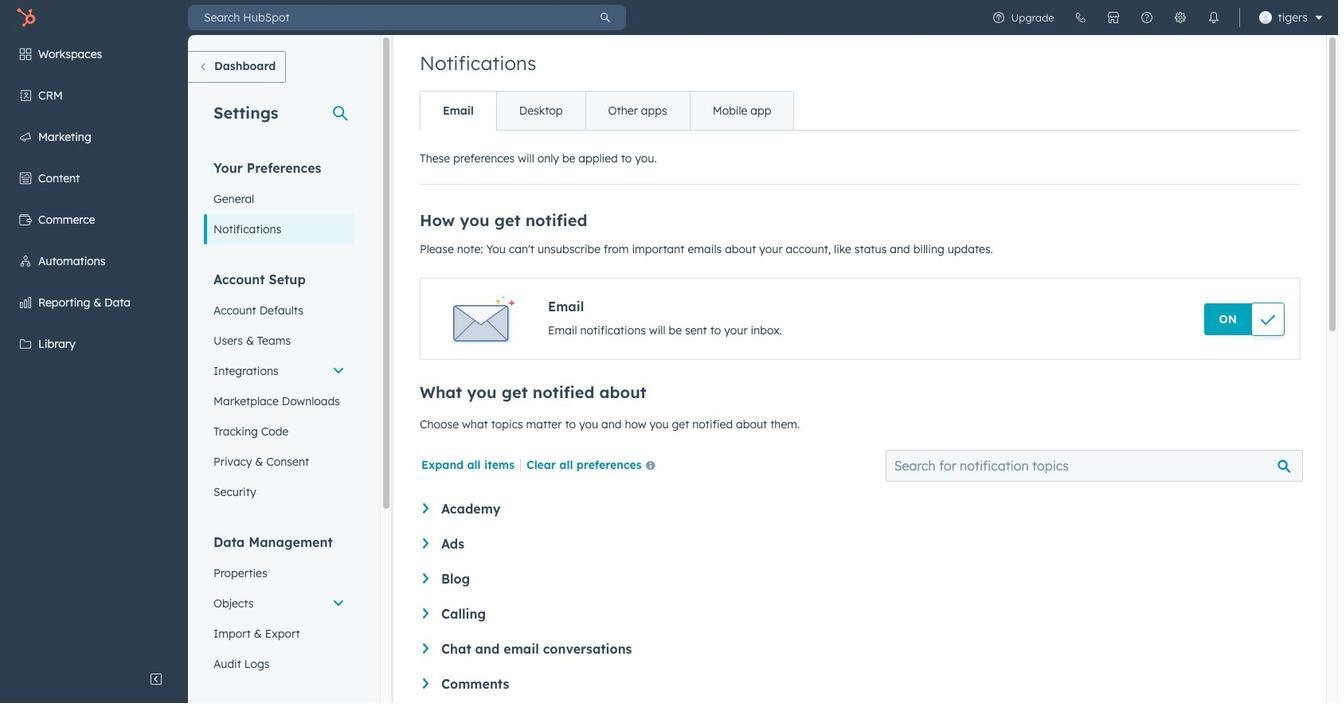 Task type: describe. For each thing, give the bounding box(es) containing it.
data management element
[[204, 534, 355, 680]]

1 caret image from the top
[[423, 504, 429, 514]]

howard n/a image
[[1260, 11, 1272, 24]]

3 caret image from the top
[[423, 679, 429, 689]]

account setup element
[[204, 271, 355, 508]]

help image
[[1141, 11, 1154, 24]]

2 caret image from the top
[[423, 609, 429, 619]]

Search for notification topics search field
[[886, 450, 1304, 482]]

3 caret image from the top
[[423, 644, 429, 654]]



Task type: vqa. For each thing, say whether or not it's contained in the screenshot.
the Account Setup element
yes



Task type: locate. For each thing, give the bounding box(es) containing it.
1 caret image from the top
[[423, 574, 429, 584]]

1 vertical spatial caret image
[[423, 609, 429, 619]]

2 vertical spatial caret image
[[423, 644, 429, 654]]

0 horizontal spatial menu
[[0, 35, 188, 664]]

marketplaces image
[[1107, 11, 1120, 24]]

1 vertical spatial caret image
[[423, 539, 429, 549]]

navigation
[[420, 91, 795, 131]]

2 vertical spatial caret image
[[423, 679, 429, 689]]

menu
[[982, 0, 1329, 35], [0, 35, 188, 664]]

notifications image
[[1208, 11, 1220, 24]]

your preferences element
[[204, 159, 355, 245]]

1 horizontal spatial menu
[[982, 0, 1329, 35]]

0 vertical spatial caret image
[[423, 504, 429, 514]]

0 vertical spatial caret image
[[423, 574, 429, 584]]

2 caret image from the top
[[423, 539, 429, 549]]

Search HubSpot search field
[[188, 5, 585, 30]]

settings image
[[1174, 11, 1187, 24]]

caret image
[[423, 574, 429, 584], [423, 609, 429, 619], [423, 644, 429, 654]]

caret image
[[423, 504, 429, 514], [423, 539, 429, 549], [423, 679, 429, 689]]



